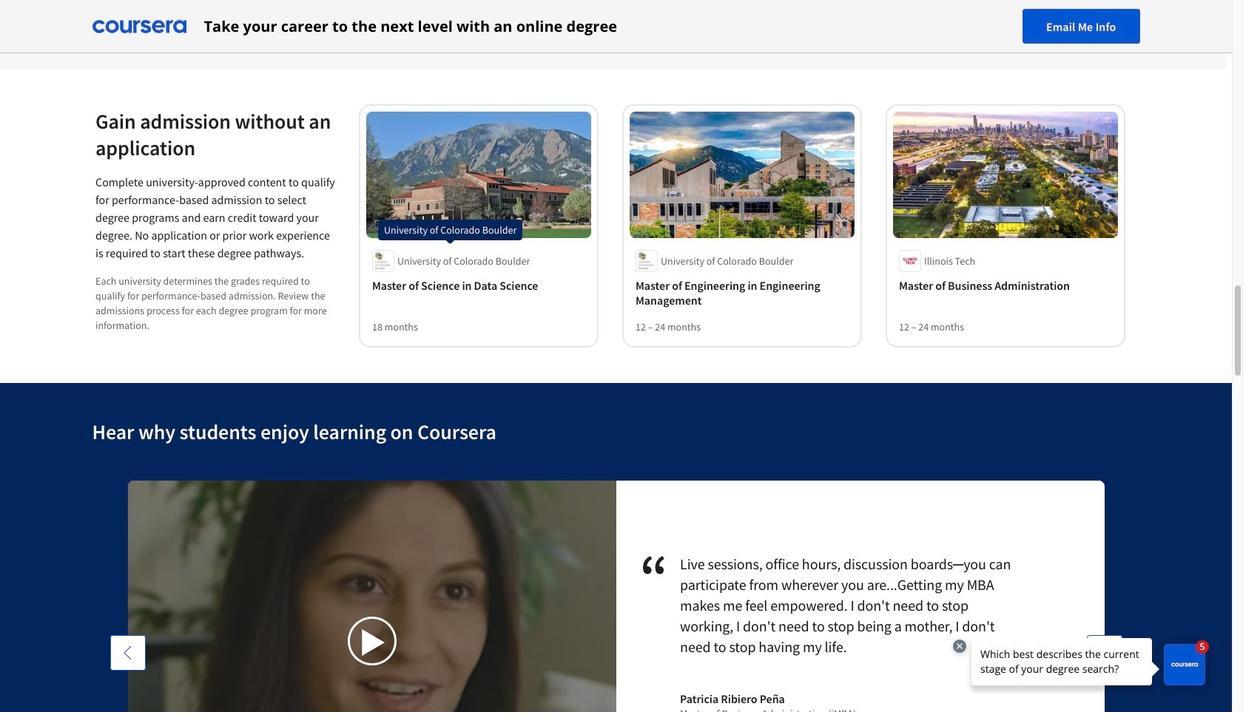 Task type: describe. For each thing, give the bounding box(es) containing it.
previous image
[[120, 646, 135, 661]]

coursera image
[[92, 14, 186, 38]]

next testimonial element
[[1087, 636, 1122, 713]]

previous testimonial element
[[110, 636, 145, 713]]

next image
[[1097, 646, 1112, 661]]



Task type: vqa. For each thing, say whether or not it's contained in the screenshot.
"help center" image
no



